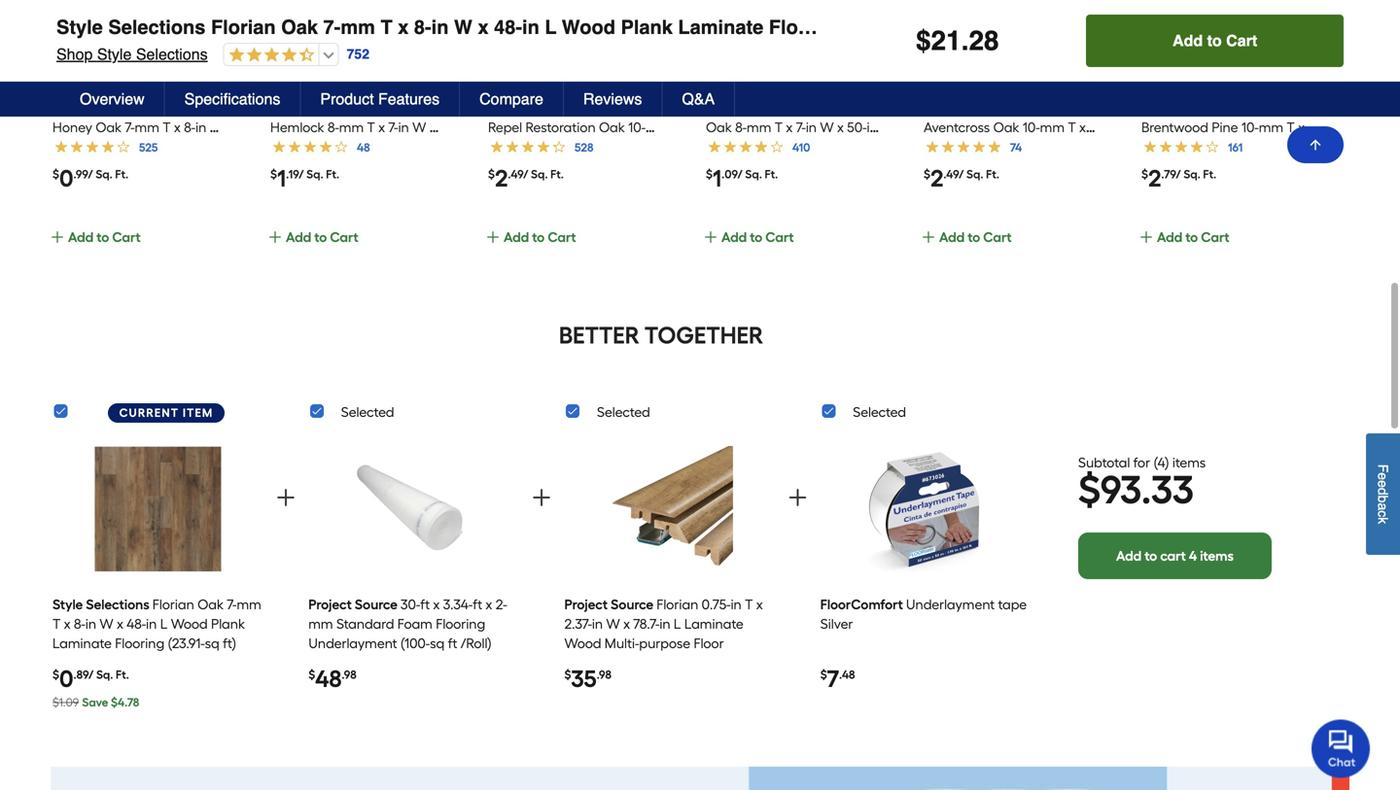 Task type: vqa. For each thing, say whether or not it's contained in the screenshot.
the middle 2 list item
yes



Task type: locate. For each thing, give the bounding box(es) containing it.
2 project source from the left
[[564, 596, 654, 613]]

plus image
[[267, 229, 283, 245], [485, 229, 501, 245], [274, 486, 297, 510], [530, 486, 553, 510], [786, 486, 809, 510]]

source up standard
[[355, 596, 398, 613]]

.98
[[342, 668, 357, 682], [597, 668, 612, 682]]

style selections up ".09/"
[[706, 100, 803, 116]]

style down 4.4 stars image at the left of the page
[[270, 100, 301, 116]]

better
[[559, 321, 639, 349]]

0 vertical spatial 0 list item
[[50, 0, 228, 269]]

4 inside add to cart 4 items link
[[1189, 548, 1197, 564]]

f e e d b a c k
[[1375, 464, 1391, 524]]

add to cart link for the 'quickstep' link on the top of page
[[485, 227, 659, 269]]

1 horizontal spatial source
[[611, 596, 654, 613]]

0 horizontal spatial pergo
[[924, 100, 959, 116]]

2 horizontal spatial 7-
[[1141, 139, 1151, 155]]

pergo
[[924, 100, 959, 116], [1141, 100, 1177, 116]]

selections down the shop style selections on the top left
[[86, 100, 149, 116]]

t inside portfolio + wetprotect brentwood pine 10-mm t x 7-1/2-in w x 47-1/4-in l waterproof and water resistant wood plank laminate flooring (22.09-sq ft)
[[1287, 119, 1295, 136]]

add to cart for style selections link related to $ 1 .09/ sq. ft.
[[721, 229, 794, 245]]

shop
[[56, 45, 93, 63]]

better together
[[559, 321, 763, 349]]

floorcomfort
[[820, 596, 903, 613]]

1 $ 2 .49/ sq. ft. from the left
[[488, 164, 564, 192]]

sq
[[914, 16, 936, 38], [1298, 197, 1313, 213], [205, 635, 219, 652], [430, 635, 445, 652]]

4 add to cart link from the left
[[703, 227, 877, 269]]

1/2-
[[1151, 139, 1173, 155]]

1 horizontal spatial project
[[564, 596, 608, 613]]

$ inside '$ 2 .79/ sq. ft.'
[[1141, 167, 1148, 181]]

current item
[[119, 406, 213, 420]]

0 vertical spatial plank
[[621, 16, 673, 38]]

3 plus image from the left
[[921, 229, 936, 245]]

1 for $ 1 .19/ sq. ft.
[[277, 164, 286, 192]]

0 horizontal spatial underlayment
[[308, 635, 397, 652]]

selections up .89/
[[86, 596, 149, 613]]

project source inside 35 "list item"
[[564, 596, 654, 613]]

purpose
[[639, 635, 690, 652]]

style selections link for $ 1 .19/ sq. ft.
[[270, 100, 439, 194]]

w up $ 0 .89/ sq. ft.
[[100, 616, 113, 632]]

0 horizontal spatial source
[[355, 596, 398, 613]]

project for 48
[[308, 596, 352, 613]]

add to cart link
[[50, 227, 224, 269], [267, 227, 441, 269], [485, 227, 659, 269], [703, 227, 877, 269], [921, 227, 1095, 269], [1138, 227, 1312, 269]]

4 right for
[[1158, 454, 1165, 471]]

w inside florian oak 7-mm t x 8-in w x 48-in l wood plank laminate flooring (23.91-sq ft)
[[100, 616, 113, 632]]

selected for 48
[[341, 404, 394, 420]]

standard
[[336, 616, 394, 632]]

plus image
[[50, 229, 65, 245], [703, 229, 718, 245], [921, 229, 936, 245], [1138, 229, 1154, 245]]

1 .98 from the left
[[342, 668, 357, 682]]

mm inside florian oak 7-mm t x 8-in w x 48-in l wood plank laminate flooring (23.91-sq ft)
[[237, 596, 261, 613]]

style selections down 752
[[270, 100, 367, 116]]

0 horizontal spatial ft)
[[223, 635, 236, 652]]

1 .49/ from the left
[[508, 167, 528, 181]]

project inside 35 "list item"
[[564, 596, 608, 613]]

10-
[[1241, 119, 1259, 136]]

7- inside florian oak 7-mm t x 8-in w x 48-in l wood plank laminate flooring (23.91-sq ft)
[[227, 596, 237, 613]]

underlayment left tape
[[906, 596, 995, 613]]

0 vertical spatial items
[[1172, 454, 1206, 471]]

wetprotect
[[1246, 100, 1315, 116]]

2 project from the left
[[564, 596, 608, 613]]

1 add to cart link from the left
[[50, 227, 224, 269]]

selections right q&a button on the top of page
[[739, 100, 803, 116]]

x
[[398, 16, 409, 38], [478, 16, 489, 38], [1298, 119, 1305, 136], [1204, 139, 1211, 155], [433, 596, 440, 613], [486, 596, 492, 613], [756, 596, 763, 613], [64, 616, 71, 632], [117, 616, 123, 632], [623, 616, 630, 632]]

t up $ 0 .89/ sq. ft.
[[53, 616, 61, 632]]

1 horizontal spatial oak
[[281, 16, 318, 38]]

sq. inside $ 1 .19/ sq. ft.
[[306, 167, 323, 181]]

wood inside portfolio + wetprotect brentwood pine 10-mm t x 7-1/2-in w x 47-1/4-in l waterproof and water resistant wood plank laminate flooring (22.09-sq ft)
[[1200, 177, 1237, 194]]

2 $ 2 .49/ sq. ft. from the left
[[924, 164, 999, 192]]

flooring inside "30-ft x 3.34-ft x 2- mm standard foam flooring underlayment (100-sq ft /roll)"
[[436, 616, 485, 632]]

0 horizontal spatial florian
[[152, 596, 194, 613]]

0 for $ 0 .89/ sq. ft.
[[59, 665, 73, 693]]

.98 inside $ 35 .98
[[597, 668, 612, 682]]

0 horizontal spatial 7-
[[227, 596, 237, 613]]

laminate down resistant
[[1141, 197, 1201, 213]]

ft up foam
[[420, 596, 430, 613]]

0 vertical spatial ft)
[[942, 16, 961, 38]]

.49/ for pergo
[[943, 167, 964, 181]]

4 plus image from the left
[[1138, 229, 1154, 245]]

0 vertical spatial 4
[[1158, 454, 1165, 471]]

0 up $1.09
[[59, 665, 73, 693]]

sq.
[[96, 167, 113, 181], [306, 167, 323, 181], [531, 167, 548, 181], [745, 167, 762, 181], [966, 167, 983, 181], [1184, 167, 1201, 181], [96, 668, 113, 682]]

3 2 list item from the left
[[1138, 0, 1316, 269]]

e
[[1375, 473, 1391, 480], [1375, 480, 1391, 488]]

0 horizontal spatial 1
[[277, 164, 286, 192]]

1 1 from the left
[[277, 164, 286, 192]]

better together heading
[[51, 320, 1272, 351]]

pergo up brentwood
[[1141, 100, 1177, 116]]

plus image inside 0 list item
[[50, 229, 65, 245]]

48- up $ 0 .89/ sq. ft.
[[127, 616, 146, 632]]

wood inside florian oak 7-mm t x 8-in w x 48-in l wood plank laminate flooring (23.91-sq ft)
[[171, 616, 208, 632]]

.98 down standard
[[342, 668, 357, 682]]

project up 2.37-
[[564, 596, 608, 613]]

$ 1 .09/ sq. ft.
[[706, 164, 778, 192]]

2 1 from the left
[[713, 164, 721, 192]]

4 inside the subtotal for ( 4 ) items $ 93 .33
[[1158, 454, 1165, 471]]

0 horizontal spatial 8-
[[74, 616, 85, 632]]

product
[[320, 90, 374, 108]]

1 horizontal spatial .49/
[[943, 167, 964, 181]]

project
[[308, 596, 352, 613], [564, 596, 608, 613]]

2 vertical spatial 7-
[[227, 596, 237, 613]]

florian down the style selections florian oak 7-mm t x 8-in w x 48-in l wood plank laminate flooring (23.91-sq ft) image
[[152, 596, 194, 613]]

1 project from the left
[[308, 596, 352, 613]]

project inside 48 list item
[[308, 596, 352, 613]]

93
[[1100, 466, 1141, 513]]

8- up features
[[414, 16, 431, 38]]

48- up compare
[[494, 16, 522, 38]]

l
[[545, 16, 557, 38], [1267, 139, 1274, 155], [160, 616, 168, 632], [674, 616, 681, 632]]

1 project source from the left
[[308, 596, 398, 613]]

2 horizontal spatial selected
[[853, 404, 906, 420]]

0 for $ 0 .99/ sq. ft.
[[59, 164, 73, 192]]

project source up standard
[[308, 596, 398, 613]]

laminate inside florian 0.75-in t x 2.37-in w x 78.7-in l laminate wood multi-purpose floor moulding
[[684, 616, 744, 632]]

2 horizontal spatial style selections link
[[706, 100, 879, 174]]

(
[[1154, 454, 1158, 471]]

7- inside portfolio + wetprotect brentwood pine 10-mm t x 7-1/2-in w x 47-1/4-in l waterproof and water resistant wood plank laminate flooring (22.09-sq ft)
[[1141, 139, 1151, 155]]

1 vertical spatial 8-
[[74, 616, 85, 632]]

laminate inside florian oak 7-mm t x 8-in w x 48-in l wood plank laminate flooring (23.91-sq ft)
[[53, 635, 112, 652]]

project source inside 48 list item
[[308, 596, 398, 613]]

floor
[[694, 635, 724, 652]]

1 horizontal spatial 1 list item
[[703, 0, 881, 269]]

current
[[119, 406, 179, 420]]

1 horizontal spatial project source
[[564, 596, 654, 613]]

selected
[[341, 404, 394, 420], [597, 404, 650, 420], [853, 404, 906, 420]]

items
[[1172, 454, 1206, 471], [1200, 548, 1234, 564]]

$ inside the subtotal for ( 4 ) items $ 93 .33
[[1078, 466, 1100, 513]]

selections up the shop style selections on the top left
[[108, 16, 206, 38]]

4 right cart
[[1189, 548, 1197, 564]]

laminate up .89/
[[53, 635, 112, 652]]

add to cart link for "pergo" link
[[921, 227, 1095, 269]]

5 add to cart link from the left
[[921, 227, 1095, 269]]

$ inside $ 7 .48
[[820, 668, 827, 682]]

project for 35
[[564, 596, 608, 613]]

features
[[378, 90, 440, 108]]

1 vertical spatial 48-
[[127, 616, 146, 632]]

2 list item
[[485, 0, 663, 269], [921, 0, 1099, 269], [1138, 0, 1316, 269]]

0 vertical spatial underlayment
[[906, 596, 995, 613]]

1 horizontal spatial pergo
[[1141, 100, 1177, 116]]

.49/
[[508, 167, 528, 181], [943, 167, 964, 181]]

style selections link for $ 1 .09/ sq. ft.
[[706, 100, 879, 174]]

3 selected from the left
[[853, 404, 906, 420]]

2 .98 from the left
[[597, 668, 612, 682]]

1 horizontal spatial style selections link
[[270, 100, 439, 194]]

$1.09
[[53, 696, 79, 710]]

1 2 from the left
[[495, 164, 508, 192]]

1 horizontal spatial 7-
[[323, 16, 341, 38]]

source for 48
[[355, 596, 398, 613]]

$ inside $ 1 .19/ sq. ft.
[[270, 167, 277, 181]]

pergo down the 21
[[924, 100, 959, 116]]

48
[[315, 665, 342, 693]]

project source up 2.37-
[[564, 596, 654, 613]]

1 selected from the left
[[341, 404, 394, 420]]

0 vertical spatial 0
[[59, 164, 73, 192]]

1 down q&a button on the top of page
[[713, 164, 721, 192]]

.98 inside the $ 48 .98
[[342, 668, 357, 682]]

1 horizontal spatial 2
[[930, 164, 943, 192]]

2 horizontal spatial ft)
[[1141, 216, 1155, 233]]

reviews button
[[564, 82, 662, 117]]

add to cart inside button
[[1173, 32, 1257, 50]]

1 horizontal spatial underlayment
[[906, 596, 995, 613]]

style selections down shop
[[53, 100, 149, 116]]

0 horizontal spatial .49/
[[508, 167, 528, 181]]

source up "78.7-"
[[611, 596, 654, 613]]

2 horizontal spatial 2
[[1148, 164, 1161, 192]]

subtotal for ( 4 ) items $ 93 .33
[[1078, 454, 1206, 513]]

2 for "pergo" link
[[930, 164, 943, 192]]

2 selected from the left
[[597, 404, 650, 420]]

1 horizontal spatial selected
[[597, 404, 650, 420]]

0 horizontal spatial style selections link
[[53, 100, 223, 194]]

k
[[1375, 517, 1391, 524]]

f
[[1375, 464, 1391, 473]]

florian inside florian 0.75-in t x 2.37-in w x 78.7-in l laminate wood multi-purpose floor moulding
[[657, 596, 698, 613]]

cart
[[1160, 548, 1186, 564]]

0 horizontal spatial ft
[[420, 596, 430, 613]]

.49/ for quickstep
[[508, 167, 528, 181]]

2 vertical spatial plank
[[211, 616, 245, 632]]

2.37-
[[564, 616, 592, 632]]

2 vertical spatial ft)
[[223, 635, 236, 652]]

2 pergo from the left
[[1141, 100, 1177, 116]]

1 vertical spatial plank
[[1240, 177, 1274, 194]]

0 horizontal spatial project
[[308, 596, 352, 613]]

7 list item
[[820, 432, 1031, 720]]

items right cart
[[1200, 548, 1234, 564]]

w up waterproof
[[1187, 139, 1201, 155]]

2 horizontal spatial plank
[[1240, 177, 1274, 194]]

0 vertical spatial (23.91-
[[852, 16, 914, 38]]

0 horizontal spatial 2 list item
[[485, 0, 663, 269]]

oak
[[281, 16, 318, 38], [198, 596, 224, 613]]

0 list item
[[50, 0, 228, 269], [53, 432, 263, 720]]

.98 for 35
[[597, 668, 612, 682]]

items inside the subtotal for ( 4 ) items $ 93 .33
[[1172, 454, 1206, 471]]

1 pergo from the left
[[924, 100, 959, 116]]

3.34-
[[443, 596, 473, 613]]

3 add to cart link from the left
[[485, 227, 659, 269]]

1 source from the left
[[355, 596, 398, 613]]

style selections for $ 1 .19/ sq. ft.
[[270, 100, 367, 116]]

project source florian 0.75-in t x 2.37-in w x 78.7-in l laminate wood multi-purpose floor moulding image
[[606, 438, 733, 580]]

1 horizontal spatial 4
[[1189, 548, 1197, 564]]

t right 0.75-
[[745, 596, 753, 613]]

sq. inside $ 0 .99/ sq. ft.
[[96, 167, 113, 181]]

1 vertical spatial (23.91-
[[168, 635, 205, 652]]

0 horizontal spatial 48-
[[127, 616, 146, 632]]

ft. inside $ 1 .09/ sq. ft.
[[765, 167, 778, 181]]

1 2 list item from the left
[[485, 0, 663, 269]]

t
[[381, 16, 392, 38], [1287, 119, 1295, 136], [745, 596, 753, 613], [53, 616, 61, 632]]

$ inside $ 1 .09/ sq. ft.
[[706, 167, 713, 181]]

0 horizontal spatial 2
[[495, 164, 508, 192]]

$
[[916, 25, 931, 56], [53, 167, 59, 181], [270, 167, 277, 181], [488, 167, 495, 181], [706, 167, 713, 181], [924, 167, 930, 181], [1141, 167, 1148, 181], [1078, 466, 1100, 513], [53, 668, 59, 682], [308, 668, 315, 682], [564, 668, 571, 682], [820, 668, 827, 682], [111, 696, 118, 710]]

w inside portfolio + wetprotect brentwood pine 10-mm t x 7-1/2-in w x 47-1/4-in l waterproof and water resistant wood plank laminate flooring (22.09-sq ft)
[[1187, 139, 1201, 155]]

0 down overview button
[[59, 164, 73, 192]]

$ 48 .98
[[308, 665, 357, 693]]

1 style selections link from the left
[[53, 100, 223, 194]]

d
[[1375, 488, 1391, 495]]

$ 2 .49/ sq. ft.
[[488, 164, 564, 192], [924, 164, 999, 192]]

0 vertical spatial 8-
[[414, 16, 431, 38]]

1 horizontal spatial (23.91-
[[852, 16, 914, 38]]

pergo for $ 2 .79/ sq. ft.
[[1141, 100, 1177, 116]]

subtotal
[[1078, 454, 1130, 471]]

underlayment tape silver
[[820, 596, 1027, 632]]

product features
[[320, 90, 440, 108]]

2 plus image from the left
[[703, 229, 718, 245]]

ft left 2-
[[473, 596, 482, 613]]

1 horizontal spatial plank
[[621, 16, 673, 38]]

plus image for florian 0.75-in t x 2.37-in w x 78.7-in l laminate wood multi-purpose floor moulding
[[786, 486, 809, 510]]

1 horizontal spatial 2 list item
[[921, 0, 1099, 269]]

underlayment down standard
[[308, 635, 397, 652]]

0 horizontal spatial .98
[[342, 668, 357, 682]]

project up standard
[[308, 596, 352, 613]]

items right )
[[1172, 454, 1206, 471]]

e up b
[[1375, 480, 1391, 488]]

source inside 48 list item
[[355, 596, 398, 613]]

2 .49/ from the left
[[943, 167, 964, 181]]

1 vertical spatial oak
[[198, 596, 224, 613]]

tape
[[998, 596, 1027, 613]]

1
[[277, 164, 286, 192], [713, 164, 721, 192]]

1 horizontal spatial ft)
[[942, 16, 961, 38]]

plus image for florian oak 7-mm t x 8-in w x 48-in l wood plank laminate flooring (23.91-sq ft)
[[274, 486, 297, 510]]

0 horizontal spatial plank
[[211, 616, 245, 632]]

w up multi-
[[606, 616, 620, 632]]

1 horizontal spatial .98
[[597, 668, 612, 682]]

(100-
[[400, 635, 430, 652]]

cart inside 0 list item
[[112, 229, 141, 245]]

plus image for 30-ft x 3.34-ft x 2- mm standard foam flooring underlayment (100-sq ft /roll)
[[530, 486, 553, 510]]

florian for selected
[[657, 596, 698, 613]]

add to cart link for style selections link associated with $ 0 .99/ sq. ft.
[[50, 227, 224, 269]]

1 list item
[[267, 0, 445, 269], [703, 0, 881, 269]]

7
[[827, 665, 839, 693]]

pergo link
[[924, 100, 1095, 233]]

1 vertical spatial ft)
[[1141, 216, 1155, 233]]

style
[[56, 16, 103, 38], [97, 45, 132, 63], [53, 100, 83, 116], [270, 100, 301, 116], [706, 100, 736, 116], [53, 596, 83, 613]]

add to cart inside 0 list item
[[68, 229, 141, 245]]

add to cart
[[1173, 32, 1257, 50], [68, 229, 141, 245], [286, 229, 358, 245], [504, 229, 576, 245], [721, 229, 794, 245], [939, 229, 1012, 245], [1157, 229, 1230, 245]]

t down the wetprotect
[[1287, 119, 1295, 136]]

moulding
[[564, 655, 623, 671]]

78.7-
[[633, 616, 660, 632]]

2 add to cart link from the left
[[267, 227, 441, 269]]

laminate
[[678, 16, 763, 38], [1141, 197, 1201, 213], [684, 616, 744, 632], [53, 635, 112, 652]]

0 horizontal spatial (23.91-
[[168, 635, 205, 652]]

cart for style selections link related to $ 1 .09/ sq. ft.
[[765, 229, 794, 245]]

mm
[[341, 16, 375, 38], [1259, 119, 1283, 136], [237, 596, 261, 613], [308, 616, 333, 632]]

1 horizontal spatial $ 2 .49/ sq. ft.
[[924, 164, 999, 192]]

(23.91- inside florian oak 7-mm t x 8-in w x 48-in l wood plank laminate flooring (23.91-sq ft)
[[168, 635, 205, 652]]

florian up "78.7-"
[[657, 596, 698, 613]]

1 0 from the top
[[59, 164, 73, 192]]

e up the d
[[1375, 473, 1391, 480]]

$ 2 .49/ sq. ft. for quickstep
[[488, 164, 564, 192]]

style up shop
[[56, 16, 103, 38]]

0 horizontal spatial project source
[[308, 596, 398, 613]]

laminate down 0.75-
[[684, 616, 744, 632]]

project source for 48
[[308, 596, 398, 613]]

2 source from the left
[[611, 596, 654, 613]]

florian up 4.4 stars image at the left of the page
[[211, 16, 276, 38]]

2 0 from the top
[[59, 665, 73, 693]]

0 horizontal spatial 4
[[1158, 454, 1165, 471]]

add to cart for "pergo" link
[[939, 229, 1012, 245]]

$ 1 .19/ sq. ft.
[[270, 164, 339, 192]]

1 down specifications button
[[277, 164, 286, 192]]

1 e from the top
[[1375, 473, 1391, 480]]

arrow up image
[[1308, 137, 1323, 153]]

.33
[[1141, 466, 1194, 513]]

to inside add to cart button
[[1207, 32, 1222, 50]]

0 vertical spatial 48-
[[494, 16, 522, 38]]

style selections up .89/
[[53, 596, 149, 613]]

2 style selections link from the left
[[270, 100, 439, 194]]

2 2 from the left
[[930, 164, 943, 192]]

30-ft x 3.34-ft x 2- mm standard foam flooring underlayment (100-sq ft /roll)
[[308, 596, 507, 652]]

plank inside portfolio + wetprotect brentwood pine 10-mm t x 7-1/2-in w x 47-1/4-in l waterproof and water resistant wood plank laminate flooring (22.09-sq ft)
[[1240, 177, 1274, 194]]

1 vertical spatial 4
[[1189, 548, 1197, 564]]

1 vertical spatial 7-
[[1141, 139, 1151, 155]]

ft left "/roll)"
[[448, 635, 457, 652]]

source
[[355, 596, 398, 613], [611, 596, 654, 613]]

florian inside florian oak 7-mm t x 8-in w x 48-in l wood plank laminate flooring (23.91-sq ft)
[[152, 596, 194, 613]]

plank
[[621, 16, 673, 38], [1240, 177, 1274, 194], [211, 616, 245, 632]]

1 plus image from the left
[[50, 229, 65, 245]]

ft. inside $ 0 .99/ sq. ft.
[[115, 167, 128, 181]]

cart inside button
[[1226, 32, 1257, 50]]

1 for $ 1 .09/ sq. ft.
[[713, 164, 721, 192]]

2 horizontal spatial 2 list item
[[1138, 0, 1316, 269]]

add to cart button
[[1086, 15, 1344, 67]]

0 horizontal spatial selected
[[341, 404, 394, 420]]

0 horizontal spatial 1 list item
[[267, 0, 445, 269]]

laminate inside portfolio + wetprotect brentwood pine 10-mm t x 7-1/2-in w x 47-1/4-in l waterproof and water resistant wood plank laminate flooring (22.09-sq ft)
[[1141, 197, 1201, 213]]

8- inside florian oak 7-mm t x 8-in w x 48-in l wood plank laminate flooring (23.91-sq ft)
[[74, 616, 85, 632]]

1 horizontal spatial 48-
[[494, 16, 522, 38]]

style selections link for $ 0 .99/ sq. ft.
[[53, 100, 223, 194]]

1 vertical spatial 0
[[59, 665, 73, 693]]

$ inside $ 0 .89/ sq. ft.
[[53, 668, 59, 682]]

1 horizontal spatial ft
[[448, 635, 457, 652]]

underlayment inside underlayment tape silver
[[906, 596, 995, 613]]

source inside 35 "list item"
[[611, 596, 654, 613]]

0 horizontal spatial $ 2 .49/ sq. ft.
[[488, 164, 564, 192]]

0 horizontal spatial oak
[[198, 596, 224, 613]]

.98 down multi-
[[597, 668, 612, 682]]

/roll)
[[461, 635, 492, 652]]

3 style selections link from the left
[[706, 100, 879, 174]]

$ inside the $ 48 .98
[[308, 668, 315, 682]]

add to cart link inside 0 list item
[[50, 227, 224, 269]]

1 vertical spatial underlayment
[[308, 635, 397, 652]]

pine
[[1212, 119, 1238, 136]]

1 horizontal spatial 1
[[713, 164, 721, 192]]

8- up .89/
[[74, 616, 85, 632]]

for
[[1133, 454, 1150, 471]]

2 horizontal spatial florian
[[657, 596, 698, 613]]

add to cart for style selections link corresponding to $ 1 .19/ sq. ft.
[[286, 229, 358, 245]]



Task type: describe. For each thing, give the bounding box(es) containing it.
florian 0.75-in t x 2.37-in w x 78.7-in l laminate wood multi-purpose floor moulding
[[564, 596, 763, 671]]

3 2 from the left
[[1148, 164, 1161, 192]]

l inside florian oak 7-mm t x 8-in w x 48-in l wood plank laminate flooring (23.91-sq ft)
[[160, 616, 168, 632]]

pergo for $ 2 .49/ sq. ft.
[[924, 100, 959, 116]]

to inside add to cart 4 items link
[[1145, 548, 1157, 564]]

ft. inside $ 0 .89/ sq. ft.
[[116, 668, 129, 682]]

plus image for $ 1 .09/ sq. ft.
[[703, 229, 718, 245]]

silver
[[820, 616, 853, 632]]

$ 7 .48
[[820, 665, 855, 693]]

item
[[183, 406, 213, 420]]

4 for add to cart 4 items
[[1189, 548, 1197, 564]]

0.75-
[[702, 596, 731, 613]]

48- inside florian oak 7-mm t x 8-in w x 48-in l wood plank laminate flooring (23.91-sq ft)
[[127, 616, 146, 632]]

)
[[1165, 454, 1169, 471]]

style selections for $ 1 .09/ sq. ft.
[[706, 100, 803, 116]]

quickstep link
[[488, 100, 655, 233]]

add to cart for style selections link associated with $ 0 .99/ sq. ft.
[[68, 229, 141, 245]]

style selections florian oak 7-mm t x 8-in w x 48-in l wood plank laminate flooring (23.91-sq ft)
[[56, 16, 961, 38]]

.98 for 48
[[342, 668, 357, 682]]

brentwood
[[1141, 119, 1208, 136]]

0 vertical spatial 7-
[[323, 16, 341, 38]]

$ 21 . 28
[[916, 25, 999, 56]]

plus image for $ 2 .49/ sq. ft.
[[921, 229, 936, 245]]

add to cart link for style selections link corresponding to $ 1 .19/ sq. ft.
[[267, 227, 441, 269]]

4 for subtotal for ( 4 ) items $ 93 .33
[[1158, 454, 1165, 471]]

2 for the 'quickstep' link on the top of page
[[495, 164, 508, 192]]

source for 35
[[611, 596, 654, 613]]

.
[[961, 25, 969, 56]]

sq inside florian oak 7-mm t x 8-in w x 48-in l wood plank laminate flooring (23.91-sq ft)
[[205, 635, 219, 652]]

1 vertical spatial 0 list item
[[53, 432, 263, 720]]

plus image for $ 2 .79/ sq. ft.
[[1138, 229, 1154, 245]]

2 1 list item from the left
[[703, 0, 881, 269]]

add to cart link for style selections link related to $ 1 .09/ sq. ft.
[[703, 227, 877, 269]]

$ 0 .99/ sq. ft.
[[53, 164, 128, 192]]

floorcomfort underlayment tape silver image
[[862, 438, 989, 580]]

2 e from the top
[[1375, 480, 1391, 488]]

cart for "pergo" link
[[983, 229, 1012, 245]]

portfolio
[[1180, 100, 1231, 116]]

style down shop
[[53, 100, 83, 116]]

oak inside florian oak 7-mm t x 8-in w x 48-in l wood plank laminate flooring (23.91-sq ft)
[[198, 596, 224, 613]]

t inside florian 0.75-in t x 2.37-in w x 78.7-in l laminate wood multi-purpose floor moulding
[[745, 596, 753, 613]]

ft. inside '$ 2 .79/ sq. ft.'
[[1203, 167, 1216, 181]]

+
[[1235, 100, 1242, 116]]

l inside portfolio + wetprotect brentwood pine 10-mm t x 7-1/2-in w x 47-1/4-in l waterproof and water resistant wood plank laminate flooring (22.09-sq ft)
[[1267, 139, 1274, 155]]

sq. inside $ 0 .89/ sq. ft.
[[96, 668, 113, 682]]

together
[[644, 321, 763, 349]]

cart for style selections link corresponding to $ 1 .19/ sq. ft.
[[330, 229, 358, 245]]

plus image for $ 0 .99/ sq. ft.
[[50, 229, 65, 245]]

$ inside $ 0 .99/ sq. ft.
[[53, 167, 59, 181]]

t inside florian oak 7-mm t x 8-in w x 48-in l wood plank laminate flooring (23.91-sq ft)
[[53, 616, 61, 632]]

0 vertical spatial oak
[[281, 16, 318, 38]]

752
[[347, 46, 369, 62]]

b
[[1375, 495, 1391, 503]]

selected for 7
[[853, 404, 906, 420]]

style selections florian oak 7-mm t x 8-in w x 48-in l wood plank laminate flooring (23.91-sq ft) image
[[95, 438, 221, 580]]

$1.09 save $ 4.78
[[53, 696, 139, 710]]

.89/
[[73, 668, 94, 682]]

style right shop
[[97, 45, 132, 63]]

overview
[[80, 90, 145, 108]]

selections down 752
[[304, 100, 367, 116]]

add inside button
[[1173, 32, 1203, 50]]

(22.09-
[[1257, 197, 1298, 213]]

resistant
[[1141, 177, 1197, 194]]

cart for the 'quickstep' link on the top of page
[[548, 229, 576, 245]]

add to cart 4 items
[[1116, 548, 1234, 564]]

compare button
[[460, 82, 564, 117]]

florian oak 7-mm t x 8-in w x 48-in l wood plank laminate flooring (23.91-sq ft)
[[53, 596, 261, 652]]

ft. inside $ 1 .19/ sq. ft.
[[326, 167, 339, 181]]

21
[[931, 25, 961, 56]]

florian for current item
[[152, 596, 194, 613]]

sq inside "30-ft x 3.34-ft x 2- mm standard foam flooring underlayment (100-sq ft /roll)"
[[430, 635, 445, 652]]

35 list item
[[564, 432, 775, 720]]

t up product features
[[381, 16, 392, 38]]

sq. inside $ 1 .09/ sq. ft.
[[745, 167, 762, 181]]

$ 2 .49/ sq. ft. for pergo
[[924, 164, 999, 192]]

save
[[82, 696, 108, 710]]

plus image inside 2 list item
[[485, 229, 501, 245]]

ft) inside florian oak 7-mm t x 8-in w x 48-in l wood plank laminate flooring (23.91-sq ft)
[[223, 635, 236, 652]]

selections up overview button
[[136, 45, 208, 63]]

water
[[1244, 158, 1282, 174]]

cart for style selections link associated with $ 0 .99/ sq. ft.
[[112, 229, 141, 245]]

mm inside portfolio + wetprotect brentwood pine 10-mm t x 7-1/2-in w x 47-1/4-in l waterproof and water resistant wood plank laminate flooring (22.09-sq ft)
[[1259, 119, 1283, 136]]

project source 30-ft x 3.34-ft x 2-mm standard foam flooring underlayment (100-sq ft /roll) image
[[351, 438, 477, 580]]

shop style selections
[[56, 45, 208, 63]]

1 1 list item from the left
[[267, 0, 445, 269]]

waterproof
[[1141, 158, 1213, 174]]

$ 2 .79/ sq. ft.
[[1141, 164, 1216, 192]]

compare
[[479, 90, 543, 108]]

l inside florian 0.75-in t x 2.37-in w x 78.7-in l laminate wood multi-purpose floor moulding
[[674, 616, 681, 632]]

portfolio + wetprotect brentwood pine 10-mm t x 7-1/2-in w x 47-1/4-in l waterproof and water resistant wood plank laminate flooring (22.09-sq ft)
[[1141, 100, 1315, 233]]

flooring inside portfolio + wetprotect brentwood pine 10-mm t x 7-1/2-in w x 47-1/4-in l waterproof and water resistant wood plank laminate flooring (22.09-sq ft)
[[1204, 197, 1253, 213]]

c
[[1375, 511, 1391, 517]]

reviews
[[583, 90, 642, 108]]

1/4-
[[1231, 139, 1253, 155]]

style selections for $ 0 .99/ sq. ft.
[[53, 100, 149, 116]]

.48
[[839, 668, 855, 682]]

chat invite button image
[[1312, 719, 1371, 778]]

4.4 stars image
[[224, 47, 315, 65]]

underlayment inside "30-ft x 3.34-ft x 2- mm standard foam flooring underlayment (100-sq ft /roll)"
[[308, 635, 397, 652]]

1 horizontal spatial 8-
[[414, 16, 431, 38]]

w inside florian 0.75-in t x 2.37-in w x 78.7-in l laminate wood multi-purpose floor moulding
[[606, 616, 620, 632]]

.19/
[[286, 167, 304, 181]]

2 2 list item from the left
[[921, 0, 1099, 269]]

specifications button
[[165, 82, 301, 117]]

q&a
[[682, 90, 715, 108]]

style up ".09/"
[[706, 100, 736, 116]]

$ 35 .98
[[564, 665, 612, 693]]

quickstep
[[488, 100, 553, 116]]

project source for 35
[[564, 596, 654, 613]]

selected for 35
[[597, 404, 650, 420]]

1 vertical spatial items
[[1200, 548, 1234, 564]]

wood inside florian 0.75-in t x 2.37-in w x 78.7-in l laminate wood multi-purpose floor moulding
[[564, 635, 601, 652]]

overview button
[[60, 82, 165, 117]]

ft) inside portfolio + wetprotect brentwood pine 10-mm t x 7-1/2-in w x 47-1/4-in l waterproof and water resistant wood plank laminate flooring (22.09-sq ft)
[[1141, 216, 1155, 233]]

w up compare button
[[454, 16, 472, 38]]

.99/
[[73, 167, 93, 181]]

laminate up q&a
[[678, 16, 763, 38]]

$ inside $ 35 .98
[[564, 668, 571, 682]]

4.78
[[118, 696, 139, 710]]

add to cart for the 'quickstep' link on the top of page
[[504, 229, 576, 245]]

advertisement region
[[51, 767, 1349, 790]]

a
[[1375, 503, 1391, 511]]

multi-
[[605, 635, 639, 652]]

sq inside portfolio + wetprotect brentwood pine 10-mm t x 7-1/2-in w x 47-1/4-in l waterproof and water resistant wood plank laminate flooring (22.09-sq ft)
[[1298, 197, 1313, 213]]

.79/
[[1161, 167, 1181, 181]]

plank inside florian oak 7-mm t x 8-in w x 48-in l wood plank laminate flooring (23.91-sq ft)
[[211, 616, 245, 632]]

specifications
[[184, 90, 280, 108]]

30-
[[401, 596, 420, 613]]

6 add to cart link from the left
[[1138, 227, 1312, 269]]

$ 0 .89/ sq. ft.
[[53, 665, 129, 693]]

mm inside "30-ft x 3.34-ft x 2- mm standard foam flooring underlayment (100-sq ft /roll)"
[[308, 616, 333, 632]]

product features button
[[301, 82, 460, 117]]

q&a button
[[662, 82, 735, 117]]

2 horizontal spatial ft
[[473, 596, 482, 613]]

1 horizontal spatial florian
[[211, 16, 276, 38]]

sq. inside '$ 2 .79/ sq. ft.'
[[1184, 167, 1201, 181]]

add to cart 4 items link
[[1078, 533, 1272, 579]]

47-
[[1214, 139, 1231, 155]]

2-
[[496, 596, 507, 613]]

.09/
[[721, 167, 743, 181]]

35
[[571, 665, 597, 693]]

48 list item
[[308, 432, 519, 720]]

foam
[[397, 616, 433, 632]]

flooring inside florian oak 7-mm t x 8-in w x 48-in l wood plank laminate flooring (23.91-sq ft)
[[115, 635, 164, 652]]

style up .89/
[[53, 596, 83, 613]]

28
[[969, 25, 999, 56]]



